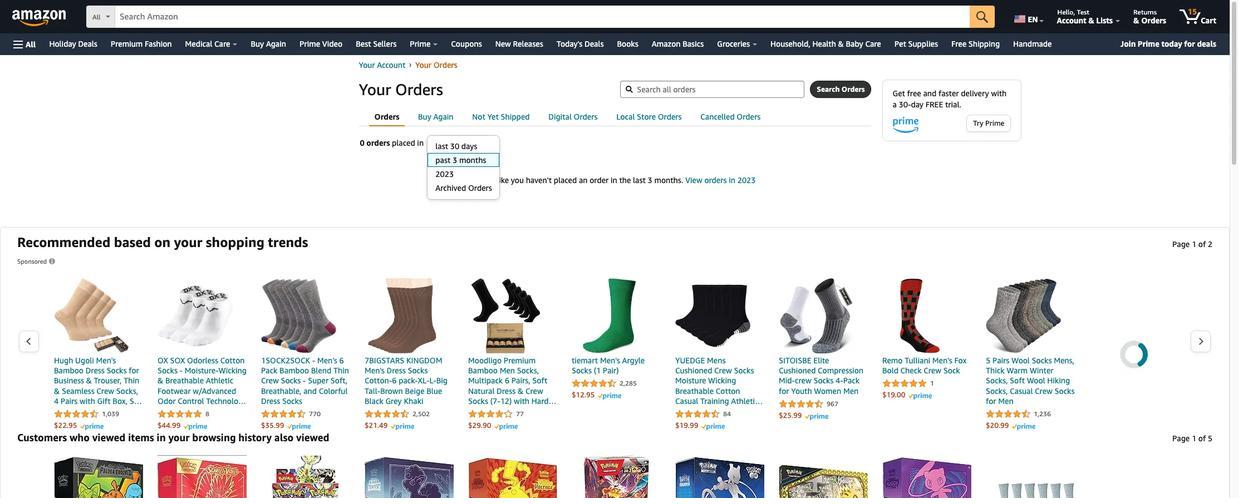Task type: describe. For each thing, give the bounding box(es) containing it.
6 for bamboo
[[505, 376, 510, 386]]

& inside returns & orders
[[1134, 16, 1140, 25]]

en
[[1028, 14, 1039, 24]]

looks
[[474, 175, 495, 185]]

shipped
[[501, 112, 530, 121]]

warm
[[1007, 366, 1028, 376]]

again for buy again link to the top
[[266, 39, 286, 48]]

crew inside moodligo premium bamboo men socks, multipack 6 pairs, soft natural dress & crew socks (7-12) with hard…
[[526, 386, 543, 396]]

sock
[[944, 366, 961, 376]]

new
[[496, 39, 511, 48]]

handmade
[[1014, 39, 1052, 48]]

pet
[[895, 39, 907, 48]]

en link
[[1008, 3, 1049, 31]]

2023 inside last 30 days past 3 months 2023 archived orders
[[436, 169, 454, 179]]

with inside moodligo premium bamboo men socks, multipack 6 pairs, soft natural dress & crew socks (7-12) with hard…
[[514, 396, 530, 406]]

soft inside 5 pairs wool socks mens, thick warm winter socks, soft wool hiking socks, casual crew socks for men
[[1010, 376, 1025, 386]]

hugh
[[54, 356, 73, 365]]

for inside navigation navigation
[[1185, 39, 1196, 48]]

again for bottom buy again link
[[434, 112, 454, 121]]

1 horizontal spatial 5
[[1209, 434, 1213, 443]]

today's deals
[[557, 39, 604, 48]]

months inside button
[[457, 139, 482, 148]]

grey
[[386, 396, 402, 406]]

yet
[[488, 112, 499, 121]]

prime left video
[[300, 39, 320, 48]]

orders right digital
[[574, 112, 598, 121]]

men inside moodligo premium bamboo men socks, multipack 6 pairs, soft natural dress & crew socks (7-12) with hard…
[[500, 366, 515, 376]]

men's inside remo tulliani men's fox bold check crew sock
[[933, 356, 953, 365]]

odor
[[158, 396, 176, 406]]

socks down "hiking"
[[1055, 386, 1075, 396]]

orders right cancelled
[[737, 112, 761, 121]]

your account › your orders
[[359, 59, 458, 70]]

crew inside remo tulliani men's fox bold check crew sock
[[924, 366, 942, 376]]

customers who viewed items in your browsing history also viewed
[[17, 432, 329, 444]]

pack inside sitoisbe elite cushioned compression mid-crew socks 4-pack for youth women men
[[844, 376, 860, 386]]

search orders
[[817, 85, 865, 94]]

hiking
[[1048, 376, 1071, 386]]

months inside last 30 days past 3 months 2023 archived orders
[[459, 155, 487, 165]]

past 3 months link
[[428, 153, 500, 167]]

Search Amazon text field
[[115, 6, 970, 27]]

holiday
[[49, 39, 76, 48]]

hard…
[[532, 396, 557, 406]]

pokemon: scarlet & violet 3: obsidian flames booster build & battle - 5 booster pack image
[[572, 456, 661, 499]]

fox
[[955, 356, 967, 365]]

ox sox odorless cotton socks - moisture-wicking & breathable athletic footwear w/advanced odor control technolo…
[[158, 356, 247, 406]]

kingdom
[[407, 356, 443, 365]]

for inside sitoisbe elite cushioned compression mid-crew socks 4-pack for youth women men
[[779, 386, 790, 396]]

account inside 'your account › your orders'
[[377, 60, 406, 70]]

list containing hugh ugoli men's bamboo dress socks for business & trouser, thin & seamless crew socks, 4 pairs with gift box, s…
[[40, 279, 1191, 431]]

trouser,
[[94, 376, 122, 386]]

soft inside moodligo premium bamboo men socks, multipack 6 pairs, soft natural dress & crew socks (7-12) with hard…
[[533, 376, 548, 386]]

household,
[[771, 39, 811, 48]]

your right ›
[[416, 60, 432, 70]]

get
[[893, 89, 906, 98]]

cotton inside ox sox odorless cotton socks - moisture-wicking & breathable athletic footwear w/advanced odor control technolo…
[[220, 356, 245, 365]]

dropdown image
[[486, 141, 492, 146]]

& up the seamless
[[86, 376, 92, 386]]

2 list from the top
[[40, 456, 1191, 499]]

pokemon scarlet & violet 3 obsidian flames booster box image
[[261, 456, 350, 499]]

2 vertical spatial 3
[[648, 175, 653, 185]]

casual inside 5 pairs wool socks mens, thick warm winter socks, soft wool hiking socks, casual crew socks for men
[[1010, 386, 1034, 396]]

orders right the search
[[842, 85, 865, 94]]

bamboo inside 1sock2sock - men's 6 pack bamboo blend thin crew socks - super soft, breathable, and colorful dress socks
[[280, 366, 309, 376]]

$21.49 link
[[365, 421, 414, 430]]

list item for first list from the bottom
[[1090, 456, 1179, 499]]

prime video
[[300, 39, 343, 48]]

deals
[[1198, 39, 1217, 48]]

hugh ugoli men's bamboo dress socks for business & trouser, thin & seamless crew socks, 4 pairs with gift box, s…
[[54, 356, 142, 406]]

men's for big
[[365, 366, 385, 376]]

past 3 months option
[[427, 153, 500, 167]]

5 pairs wool socks mens, thick warm winter socks, soft wool hiking socks, casual crew socks for men
[[986, 356, 1075, 406]]

5 pairs wool socks mens, thick warm winter socks, soft wool hiking socks, casual crew socks for men image
[[986, 279, 1062, 354]]

prime up ›
[[410, 39, 431, 48]]

cancelled orders link
[[695, 109, 767, 125]]

account inside navigation navigation
[[1058, 16, 1087, 25]]

today
[[1162, 39, 1183, 48]]

5 pairs wool socks mens, thick warm winter socks, soft wool hiking socks, casual crew socks for men link
[[986, 279, 1076, 408]]

mid-
[[779, 376, 795, 386]]

1sock2sock - men's 6 pack bamboo blend thin crew socks - super soft, breathable, and colorful dress socks image
[[261, 279, 336, 354]]

your orders
[[359, 80, 443, 99]]

deals for holiday deals
[[78, 39, 97, 48]]

recommended
[[17, 235, 111, 250]]

dress inside 1sock2sock - men's 6 pack bamboo blend thin crew socks - super soft, breathable, and colorful dress socks
[[261, 396, 280, 406]]

1 vertical spatial last
[[633, 175, 646, 185]]

beige
[[405, 386, 425, 396]]

history
[[239, 432, 272, 444]]

1,236 link
[[986, 409, 1052, 420]]

Search Orders submit
[[811, 81, 871, 97]]

2 horizontal spatial -
[[312, 356, 315, 365]]

1 vertical spatial buy
[[418, 112, 432, 121]]

orders tab
[[369, 109, 405, 126]]

bamboo inside moodligo premium bamboo men socks, multipack 6 pairs, soft natural dress & crew socks (7-12) with hard…
[[468, 366, 498, 376]]

days
[[462, 141, 478, 151]]

& inside ox sox odorless cotton socks - moisture-wicking & breathable athletic footwear w/advanced odor control technolo…
[[158, 376, 163, 386]]

socks inside ox sox odorless cotton socks - moisture-wicking & breathable athletic footwear w/advanced odor control technolo…
[[158, 366, 178, 376]]

remo tulliani men's fox bold check crew sock link
[[883, 279, 972, 378]]

pokemon tcg: crown zenith special collection - pikachu vmax … image
[[779, 456, 868, 499]]

socks up 'winter'
[[1032, 356, 1052, 365]]

2 viewed from the left
[[296, 432, 329, 444]]

moodligo premium bamboo men socks, multipack 6 pairs, soft natural dress & crew socks (7-12) with hardcase box, unisex image
[[468, 279, 544, 354]]

0 horizontal spatial placed
[[392, 138, 415, 148]]

dress inside the 7bigstars kingdom men's dress socks cotton-6 pack-xl-l-big tall-brown beige blue black grey khaki
[[387, 366, 406, 376]]

free
[[908, 89, 922, 98]]

not yet shipped link
[[467, 109, 536, 125]]

medical care link
[[179, 36, 244, 52]]

8 link
[[158, 409, 209, 420]]

sitoisbe elite cushioned compression mid-crew socks 4-pack for youth women men link
[[779, 279, 868, 398]]

- inside ox sox odorless cotton socks - moisture-wicking & breathable athletic footwear w/advanced odor control technolo…
[[180, 366, 183, 376]]

not yet shipped
[[473, 112, 530, 121]]

moisture-
[[185, 366, 219, 376]]

groceries
[[718, 39, 750, 48]]

today's
[[557, 39, 583, 48]]

pokemon tcg: pokemon go elite trainer box image
[[676, 456, 765, 499]]

shopping
[[206, 235, 265, 250]]

tall-
[[365, 386, 381, 396]]

archived orders link
[[428, 181, 500, 195]]

1 vertical spatial placed
[[554, 175, 577, 185]]

and inside get free and faster delivery with a 30-day free trial.
[[924, 89, 937, 98]]

in left the
[[611, 175, 618, 185]]

in right view
[[729, 175, 736, 185]]

navigation navigation
[[0, 0, 1230, 55]]

prime right the join
[[1138, 39, 1160, 48]]

pokemon tcg: sword & shield silver tempest elite trainer box image
[[365, 456, 454, 499]]

cotton-
[[365, 376, 392, 386]]

1 for recommended based on your shopping trends
[[1193, 240, 1197, 249]]

7bigstars kingdom men's dress socks cotton-6 pack-xl-l-big tall-brown beige blue black grey khaki image
[[365, 279, 440, 354]]

deals for today's deals
[[585, 39, 604, 48]]

1sock2sock - men's 6 pack bamboo blend thin crew socks - super soft, breathable, and colorful dress socks
[[261, 356, 349, 406]]

remo tulliani men's fox bold check crew sock image
[[883, 279, 958, 354]]

prime right "try"
[[986, 119, 1005, 128]]

1 vertical spatial your
[[168, 432, 190, 444]]

view orders in 2023 link
[[686, 175, 756, 185]]

1 horizontal spatial -
[[303, 376, 306, 386]]

cushioned for moisture
[[676, 366, 713, 376]]

orders inside tab
[[375, 112, 400, 121]]

84 link
[[676, 409, 731, 420]]

with inside hugh ugoli men's bamboo dress socks for business & trouser, thin & seamless crew socks, 4 pairs with gift box, s…
[[80, 396, 95, 406]]

$29.90
[[468, 421, 491, 430]]

orders inside 'your account › your orders'
[[434, 60, 458, 70]]

socks inside moodligo premium bamboo men socks, multipack 6 pairs, soft natural dress & crew socks (7-12) with hard…
[[468, 396, 488, 406]]

tiemart men's argyle socks (1 pair) link
[[572, 279, 661, 378]]

today's deals link
[[550, 36, 611, 52]]

hugh ugoli men's bamboo dress socks for business & trouser, thin & seamless crew socks, 4 pairs with gift box, shoe size 8-12 image
[[54, 279, 129, 354]]

0 vertical spatial orders
[[367, 138, 390, 148]]

4
[[54, 396, 59, 406]]

1 vertical spatial buy again link
[[413, 109, 459, 125]]

pokemon cards: sword & shield 4 vivid voltage elite pikachu - trainer box, multicolor image
[[468, 456, 558, 499]]

in left 30 at the left top of the page
[[417, 138, 424, 148]]

& left baby
[[839, 39, 844, 48]]

& up 4
[[54, 386, 60, 396]]

hugh ugoli men's bamboo dress socks for business & trouser, thin & seamless crew socks, 4 pairs with gift box, s… link
[[54, 279, 143, 408]]

bamboo inside hugh ugoli men's bamboo dress socks for business & trouser, thin & seamless crew socks, 4 pairs with gift box, s…
[[54, 366, 84, 376]]

0
[[360, 138, 365, 148]]

pairs inside hugh ugoli men's bamboo dress socks for business & trouser, thin & seamless crew socks, 4 pairs with gift box, s…
[[61, 396, 78, 406]]

holiday deals
[[49, 39, 97, 48]]

of for recommended based on your shopping trends
[[1199, 240, 1207, 249]]

orders inside last 30 days past 3 months 2023 archived orders
[[468, 183, 492, 193]]

pet supplies
[[895, 39, 939, 48]]

1 vertical spatial wool
[[1028, 376, 1046, 386]]

mens
[[707, 356, 726, 365]]

new releases link
[[489, 36, 550, 52]]

books link
[[611, 36, 645, 52]]

Try Prime submit
[[968, 115, 1011, 131]]

care inside 'link'
[[215, 39, 230, 48]]

medical care
[[185, 39, 230, 48]]

tiemart men's argyle socks (1 pair) image
[[572, 279, 647, 354]]

ox
[[158, 356, 168, 365]]

like
[[497, 175, 509, 185]]

athleti…
[[732, 396, 763, 406]]

tab list containing orders
[[369, 109, 871, 126]]

premium inside navigation navigation
[[111, 39, 143, 48]]

dress inside hugh ugoli men's bamboo dress socks for business & trouser, thin & seamless crew socks, 4 pairs with gift box, s…
[[86, 366, 105, 376]]

who
[[70, 432, 90, 444]]

cotton inside 'yuedge mens cushioned crew socks moisture wicking breathable cotton casual training athleti…'
[[716, 386, 741, 396]]

pairs,
[[512, 376, 531, 386]]

buy inside navigation navigation
[[251, 39, 264, 48]]

sitoisbe elite cushioned compression mid-crew socks 4-pack for youth women men image
[[779, 279, 854, 354]]

for inside 5 pairs wool socks mens, thick warm winter socks, soft wool hiking socks, casual crew socks for men
[[986, 396, 997, 406]]

moisture
[[676, 376, 707, 386]]

$35.99 link
[[261, 421, 311, 430]]

pack-
[[399, 376, 418, 386]]

hello, test
[[1058, 8, 1090, 16]]

crew inside 5 pairs wool socks mens, thick warm winter socks, soft wool hiking socks, casual crew socks for men
[[1036, 386, 1053, 396]]

looks like you haven't placed an order in the last 3 months. view orders in 2023
[[474, 175, 756, 185]]

sponsored
[[17, 258, 47, 265]]

77
[[515, 410, 524, 418]]

1 inside list
[[929, 380, 935, 388]]



Task type: vqa. For each thing, say whether or not it's contained in the screenshot.


Task type: locate. For each thing, give the bounding box(es) containing it.
search image
[[626, 86, 633, 93]]

pack inside 1sock2sock - men's 6 pack bamboo blend thin crew socks - super soft, breathable, and colorful dress socks
[[261, 366, 278, 376]]

pairs up thick at the right bottom
[[993, 356, 1010, 365]]

pack down 1sock2sock
[[261, 366, 278, 376]]

$19.99
[[676, 421, 699, 430]]

elite
[[814, 356, 830, 365]]

1 cushioned from the left
[[676, 366, 713, 376]]

0 vertical spatial buy again link
[[244, 36, 293, 52]]

2 cushioned from the left
[[779, 366, 816, 376]]

for inside hugh ugoli men's bamboo dress socks for business & trouser, thin & seamless crew socks, 4 pairs with gift box, s…
[[129, 366, 139, 376]]

buy again for bottom buy again link
[[418, 112, 454, 121]]

2 vertical spatial 1
[[1193, 434, 1197, 443]]

ugoli
[[75, 356, 94, 365]]

thin inside 1sock2sock - men's 6 pack bamboo blend thin crew socks - super soft, breathable, and colorful dress socks
[[334, 366, 349, 376]]

& inside moodligo premium bamboo men socks, multipack 6 pairs, soft natural dress & crew socks (7-12) with hard…
[[518, 386, 524, 396]]

breathable up footwear
[[165, 376, 204, 386]]

join
[[1121, 39, 1136, 48]]

1 vertical spatial account
[[377, 60, 406, 70]]

0 vertical spatial pack
[[261, 366, 278, 376]]

premium up pairs,
[[504, 356, 536, 365]]

6 inside 1sock2sock - men's 6 pack bamboo blend thin crew socks - super soft, breathable, and colorful dress socks
[[339, 356, 344, 365]]

crew
[[715, 366, 732, 376], [924, 366, 942, 376], [261, 376, 279, 386], [97, 386, 114, 396], [526, 386, 543, 396], [1036, 386, 1053, 396]]

viewed down 770
[[296, 432, 329, 444]]

1 vertical spatial pack
[[844, 376, 860, 386]]

- left super at bottom left
[[303, 376, 306, 386]]

argyle
[[622, 356, 645, 365]]

0 horizontal spatial casual
[[676, 396, 699, 406]]

1 bamboo from the left
[[54, 366, 84, 376]]

again
[[266, 39, 286, 48], [434, 112, 454, 121]]

1 vertical spatial -
[[180, 366, 183, 376]]

wicking inside 'yuedge mens cushioned crew socks moisture wicking breathable cotton casual training athleti…'
[[709, 376, 737, 386]]

all inside search field
[[92, 13, 101, 21]]

blend
[[311, 366, 332, 376]]

account left ›
[[377, 60, 406, 70]]

men up 1,236 link
[[999, 396, 1014, 406]]

0 vertical spatial thin
[[334, 366, 349, 376]]

0 horizontal spatial bamboo
[[54, 366, 84, 376]]

try prime
[[974, 119, 1005, 128]]

handmade link
[[1007, 36, 1059, 52]]

pokemon tcg: scarlet & violet elite trainer box (random color) … image
[[158, 456, 247, 499]]

men down compression
[[844, 386, 859, 396]]

0 horizontal spatial 5
[[986, 356, 991, 365]]

1 list from the top
[[40, 279, 1191, 431]]

1 horizontal spatial bamboo
[[280, 366, 309, 376]]

past down 30 at the left top of the page
[[436, 155, 451, 165]]

all inside button
[[26, 39, 36, 49]]

men's up cotton-
[[365, 366, 385, 376]]

0 vertical spatial and
[[924, 89, 937, 98]]

your for your account › your orders
[[359, 60, 375, 70]]

deals right holiday
[[78, 39, 97, 48]]

1 vertical spatial casual
[[676, 396, 699, 406]]

0 horizontal spatial buy again
[[251, 39, 286, 48]]

tiemart men's argyle socks (1 pair)
[[572, 356, 645, 376]]

items
[[128, 432, 154, 444]]

0 vertical spatial breathable
[[165, 376, 204, 386]]

your down your account link
[[359, 80, 391, 99]]

khaki
[[404, 396, 424, 406]]

digital orders link
[[543, 109, 604, 125]]

cushioned for crew
[[779, 366, 816, 376]]

again left prime video
[[266, 39, 286, 48]]

placed left an
[[554, 175, 577, 185]]

0 vertical spatial -
[[312, 356, 315, 365]]

1 horizontal spatial casual
[[1010, 386, 1034, 396]]

1 horizontal spatial cotton
[[716, 386, 741, 396]]

colorful
[[319, 386, 348, 396]]

check
[[901, 366, 922, 376]]

buy again left prime video
[[251, 39, 286, 48]]

2 of from the top
[[1199, 434, 1207, 443]]

6 inside the 7bigstars kingdom men's dress socks cotton-6 pack-xl-l-big tall-brown beige blue black grey khaki
[[392, 376, 397, 386]]

prime link
[[403, 36, 445, 52]]

free shipping link
[[945, 36, 1007, 52]]

0 vertical spatial again
[[266, 39, 286, 48]]

0 horizontal spatial -
[[180, 366, 183, 376]]

2 deals from the left
[[585, 39, 604, 48]]

buy again inside tab list
[[418, 112, 454, 121]]

wool
[[1012, 356, 1030, 365], [1028, 376, 1046, 386]]

1 horizontal spatial wicking
[[709, 376, 737, 386]]

orders down ›
[[395, 80, 443, 99]]

0 vertical spatial account
[[1058, 16, 1087, 25]]

crew up breathable,
[[261, 376, 279, 386]]

0 vertical spatial wool
[[1012, 356, 1030, 365]]

women
[[815, 386, 842, 396]]

with inside get free and faster delivery with a 30-day free trial.
[[992, 89, 1007, 98]]

1 vertical spatial cotton
[[716, 386, 741, 396]]

orders right store
[[658, 112, 682, 121]]

and down super at bottom left
[[304, 386, 317, 396]]

socks down ox
[[158, 366, 178, 376]]

socks up xl-
[[408, 366, 428, 376]]

0 horizontal spatial care
[[215, 39, 230, 48]]

again inside navigation navigation
[[266, 39, 286, 48]]

orders right the '0'
[[367, 138, 390, 148]]

2 soft from the left
[[1010, 376, 1025, 386]]

pair)
[[603, 366, 619, 376]]

0 vertical spatial men
[[500, 366, 515, 376]]

4-
[[836, 376, 844, 386]]

1 vertical spatial thin
[[124, 376, 139, 386]]

1 horizontal spatial buy
[[418, 112, 432, 121]]

1 horizontal spatial thin
[[334, 366, 349, 376]]

account left lists
[[1058, 16, 1087, 25]]

socks down tiemart
[[572, 366, 592, 376]]

All search field
[[86, 6, 995, 29]]

1 vertical spatial again
[[434, 112, 454, 121]]

sitoisbe
[[779, 356, 812, 365]]

3 bamboo from the left
[[468, 366, 498, 376]]

770
[[307, 410, 321, 418]]

with up 1,039 link
[[80, 396, 95, 406]]

viewed down 1,039
[[92, 432, 125, 444]]

page 1 of 2
[[1173, 240, 1213, 249]]

1 horizontal spatial pairs
[[993, 356, 1010, 365]]

1 vertical spatial breathable
[[676, 386, 714, 396]]

tab list
[[369, 109, 871, 126]]

5 inside 5 pairs wool socks mens, thick warm winter socks, soft wool hiking socks, casual crew socks for men
[[986, 356, 991, 365]]

1 horizontal spatial deals
[[585, 39, 604, 48]]

1 horizontal spatial pack
[[844, 376, 860, 386]]

of for customers who viewed items in your browsing history also viewed
[[1199, 434, 1207, 443]]

Search all orders search field
[[621, 81, 805, 98]]

page 1 of 5
[[1173, 434, 1213, 443]]

orders inside returns & orders
[[1142, 16, 1167, 25]]

1 for customers who viewed items in your browsing history also viewed
[[1193, 434, 1197, 443]]

amazon essentials men's performance cotton cushioned athletic crew socks, 6 pairs image
[[986, 456, 1076, 499]]

1 horizontal spatial with
[[514, 396, 530, 406]]

wicking down mens
[[709, 376, 737, 386]]

2 horizontal spatial men
[[999, 396, 1014, 406]]

box,
[[113, 396, 128, 406]]

premium fashion
[[111, 39, 172, 48]]

men's
[[96, 356, 116, 365], [317, 356, 337, 365], [600, 356, 620, 365], [933, 356, 953, 365], [365, 366, 385, 376]]

care right baby
[[866, 39, 882, 48]]

wicking inside ox sox odorless cotton socks - moisture-wicking & breathable athletic footwear w/advanced odor control technolo…
[[219, 366, 247, 376]]

socks, inside moodligo premium bamboo men socks, multipack 6 pairs, soft natural dress & crew socks (7-12) with hard…
[[517, 366, 539, 376]]

socks inside 'yuedge mens cushioned crew socks moisture wicking breathable cotton casual training athleti…'
[[734, 366, 754, 376]]

socks up breathable,
[[281, 376, 301, 386]]

men's for -
[[317, 356, 337, 365]]

search all orders element
[[621, 81, 805, 98]]

and inside 1sock2sock - men's 6 pack bamboo blend thin crew socks - super soft, breathable, and colorful dress socks
[[304, 386, 317, 396]]

cushioned inside 'yuedge mens cushioned crew socks moisture wicking breathable cotton casual training athleti…'
[[676, 366, 713, 376]]

crew inside hugh ugoli men's bamboo dress socks for business & trouser, thin & seamless crew socks, 4 pairs with gift box, s…
[[97, 386, 114, 396]]

recommended based on your shopping trends
[[17, 235, 308, 250]]

0 horizontal spatial buy
[[251, 39, 264, 48]]

- down sox at the bottom of page
[[180, 366, 183, 376]]

1 horizontal spatial account
[[1058, 16, 1087, 25]]

last 30 days past 3 months 2023 archived orders
[[436, 141, 492, 193]]

0 vertical spatial all
[[92, 13, 101, 21]]

your for your orders
[[359, 80, 391, 99]]

brown
[[381, 386, 403, 396]]

again up past 3 months
[[434, 112, 454, 121]]

0 horizontal spatial and
[[304, 386, 317, 396]]

page for recommended based on your shopping trends
[[1173, 240, 1190, 249]]

0 horizontal spatial viewed
[[92, 432, 125, 444]]

buy down your orders on the left
[[418, 112, 432, 121]]

1 horizontal spatial 6
[[392, 376, 397, 386]]

account & lists
[[1058, 16, 1114, 25]]

list
[[40, 279, 1191, 431], [40, 456, 1191, 499]]

view
[[686, 175, 703, 185]]

with
[[992, 89, 1007, 98], [80, 396, 95, 406], [514, 396, 530, 406]]

1 horizontal spatial buy again link
[[413, 109, 459, 125]]

2 vertical spatial men
[[999, 396, 1014, 406]]

men's for thin
[[96, 356, 116, 365]]

past left 30 at the left top of the page
[[435, 139, 449, 148]]

men up pairs,
[[500, 366, 515, 376]]

digital
[[549, 112, 572, 121]]

2023 up archived
[[436, 169, 454, 179]]

crew up gift
[[97, 386, 114, 396]]

1 vertical spatial 3
[[453, 155, 457, 165]]

1 viewed from the left
[[92, 432, 125, 444]]

wool down 'winter'
[[1028, 376, 1046, 386]]

all
[[92, 13, 101, 21], [26, 39, 36, 49]]

athletic
[[206, 376, 233, 386]]

trends
[[268, 235, 308, 250]]

2 list item from the top
[[1090, 456, 1179, 499]]

1 vertical spatial months
[[459, 155, 487, 165]]

6 for men's
[[392, 376, 397, 386]]

bamboo down moodligo
[[468, 366, 498, 376]]

men
[[500, 366, 515, 376], [844, 386, 859, 396], [999, 396, 1014, 406]]

1 horizontal spatial care
[[866, 39, 882, 48]]

1 vertical spatial list
[[40, 456, 1191, 499]]

1 horizontal spatial viewed
[[296, 432, 329, 444]]

basics
[[683, 39, 704, 48]]

none submit inside all search field
[[970, 6, 995, 28]]

placed
[[392, 138, 415, 148], [554, 175, 577, 185]]

all down amazon image
[[26, 39, 36, 49]]

compression
[[818, 366, 864, 376]]

1 vertical spatial and
[[304, 386, 317, 396]]

1 horizontal spatial orders
[[705, 175, 727, 185]]

your down the best
[[359, 60, 375, 70]]

fashion
[[145, 39, 172, 48]]

cushioned
[[676, 366, 713, 376], [779, 366, 816, 376]]

socks up 770 link
[[282, 396, 302, 406]]

0 horizontal spatial last
[[436, 141, 448, 151]]

ox sox odorless cotton socks - moisture-wicking & breathable athletic footwear w/advanced odor control technology, 3 pairs image
[[158, 279, 233, 354]]

amazon image
[[12, 10, 66, 27]]

0 horizontal spatial breathable
[[165, 376, 204, 386]]

wicking up the 'athletic'
[[219, 366, 247, 376]]

1 of from the top
[[1199, 240, 1207, 249]]

pokemon tcg: sas8- fusion strike elite trainer box image
[[883, 456, 972, 499]]

video
[[322, 39, 343, 48]]

list box
[[427, 139, 500, 195]]

casual inside 'yuedge mens cushioned crew socks moisture wicking breathable cotton casual training athleti…'
[[676, 396, 699, 406]]

buy right medical care 'link'
[[251, 39, 264, 48]]

moodligo
[[468, 356, 502, 365]]

men inside 5 pairs wool socks mens, thick warm winter socks, soft wool hiking socks, casual crew socks for men
[[999, 396, 1014, 406]]

soft down warm
[[1010, 376, 1025, 386]]

0 vertical spatial wicking
[[219, 366, 247, 376]]

0 vertical spatial 1
[[1193, 240, 1197, 249]]

1 deals from the left
[[78, 39, 97, 48]]

pairs right 4
[[61, 396, 78, 406]]

0 horizontal spatial soft
[[533, 376, 548, 386]]

search
[[817, 85, 840, 94]]

1 vertical spatial 5
[[1209, 434, 1213, 443]]

0 horizontal spatial cushioned
[[676, 366, 713, 376]]

1 soft from the left
[[533, 376, 548, 386]]

0 vertical spatial buy again
[[251, 39, 286, 48]]

for down mid-
[[779, 386, 790, 396]]

socks inside the 7bigstars kingdom men's dress socks cotton-6 pack-xl-l-big tall-brown beige blue black grey khaki
[[408, 366, 428, 376]]

3 inside past 3 months button
[[451, 139, 455, 148]]

1 vertical spatial 1
[[929, 380, 935, 388]]

men inside sitoisbe elite cushioned compression mid-crew socks 4-pack for youth women men
[[844, 386, 859, 396]]

2023 right view
[[738, 175, 756, 185]]

2 horizontal spatial bamboo
[[468, 366, 498, 376]]

1 horizontal spatial placed
[[554, 175, 577, 185]]

2 care from the left
[[866, 39, 882, 48]]

for up s…
[[129, 366, 139, 376]]

cotton up training
[[716, 386, 741, 396]]

cushioned up moisture
[[676, 366, 713, 376]]

pack down compression
[[844, 376, 860, 386]]

yuedge mens cushioned crew socks moisture wicking breathable cotton casual training athletic work socks for men 5-13, 6 pairs image
[[676, 279, 751, 354]]

$44.99
[[158, 421, 181, 430]]

sitoisbe elite cushioned compression mid-crew socks 4-pack for youth women men
[[779, 356, 864, 396]]

thin inside hugh ugoli men's bamboo dress socks for business & trouser, thin & seamless crew socks, 4 pairs with gift box, s…
[[124, 376, 139, 386]]

dress up 12)
[[497, 386, 516, 396]]

1 list item from the top
[[1090, 279, 1179, 431]]

1 vertical spatial orders
[[705, 175, 727, 185]]

1 horizontal spatial 2023
[[738, 175, 756, 185]]

past inside last 30 days past 3 months 2023 archived orders
[[436, 155, 451, 165]]

breathable inside 'yuedge mens cushioned crew socks moisture wicking breathable cotton casual training athleti…'
[[676, 386, 714, 396]]

past 3 months button
[[429, 136, 496, 152]]

premium fashion link
[[104, 36, 179, 52]]

buy again for buy again link to the top
[[251, 39, 286, 48]]

premium left "fashion"
[[111, 39, 143, 48]]

crew up hard…
[[526, 386, 543, 396]]

0 horizontal spatial thin
[[124, 376, 139, 386]]

0 horizontal spatial men
[[500, 366, 515, 376]]

thin up the soft,
[[334, 366, 349, 376]]

xl-
[[418, 376, 430, 386]]

hello,
[[1058, 8, 1076, 16]]

0 vertical spatial premium
[[111, 39, 143, 48]]

0 horizontal spatial pairs
[[61, 396, 78, 406]]

1 horizontal spatial all
[[92, 13, 101, 21]]

socks down natural
[[468, 396, 488, 406]]

$25.99
[[779, 411, 802, 420]]

previous image
[[26, 337, 32, 346]]

men's up the 'pair)'
[[600, 356, 620, 365]]

men's inside tiemart men's argyle socks (1 pair)
[[600, 356, 620, 365]]

0 vertical spatial list item
[[1090, 279, 1179, 431]]

crew inside 1sock2sock - men's 6 pack bamboo blend thin crew socks - super soft, breathable, and colorful dress socks
[[261, 376, 279, 386]]

yuedge mens cushioned crew socks moisture wicking breathable cotton casual training athleti…
[[676, 356, 763, 406]]

pairs inside 5 pairs wool socks mens, thick warm winter socks, soft wool hiking socks, casual crew socks for men
[[993, 356, 1010, 365]]

premium
[[111, 39, 143, 48], [504, 356, 536, 365]]

buy again up past 3 months
[[418, 112, 454, 121]]

socks, inside hugh ugoli men's bamboo dress socks for business & trouser, thin & seamless crew socks, 4 pairs with gift box, s…
[[116, 386, 138, 396]]

men's inside hugh ugoli men's bamboo dress socks for business & trouser, thin & seamless crew socks, 4 pairs with gift box, s…
[[96, 356, 116, 365]]

& up footwear
[[158, 376, 163, 386]]

1sock2sock - men's 6 pack bamboo blend thin crew socks - super soft, breathable, and colorful dress socks link
[[261, 279, 350, 408]]

socks up athleti…
[[734, 366, 754, 376]]

3 left days
[[451, 139, 455, 148]]

dress down breathable,
[[261, 396, 280, 406]]

holiday deals link
[[43, 36, 104, 52]]

socks inside tiemart men's argyle socks (1 pair)
[[572, 366, 592, 376]]

your account link
[[359, 60, 406, 70]]

cushioned inside sitoisbe elite cushioned compression mid-crew socks 4-pack for youth women men
[[779, 366, 816, 376]]

sox
[[170, 356, 185, 365]]

1 page from the top
[[1173, 240, 1190, 249]]

coupons link
[[445, 36, 489, 52]]

casual down warm
[[1010, 386, 1034, 396]]

1 vertical spatial list item
[[1090, 456, 1179, 499]]

6 up "brown"
[[392, 376, 397, 386]]

last inside last 30 days past 3 months 2023 archived orders
[[436, 141, 448, 151]]

free
[[926, 100, 944, 109]]

1 vertical spatial premium
[[504, 356, 536, 365]]

0 horizontal spatial pack
[[261, 366, 278, 376]]

crew inside 'yuedge mens cushioned crew socks moisture wicking breathable cotton casual training athleti…'
[[715, 366, 732, 376]]

yuedge mens cushioned crew socks moisture wicking breathable cotton casual training athleti… link
[[676, 279, 765, 408]]

1 vertical spatial of
[[1199, 434, 1207, 443]]

2 bamboo from the left
[[280, 366, 309, 376]]

0 vertical spatial page
[[1173, 240, 1190, 249]]

pokemon tcg: scarlet & violet - paldea evolved elite trainer box image
[[54, 456, 143, 499]]

6 inside moodligo premium bamboo men socks, multipack 6 pairs, soft natural dress & crew socks (7-12) with hard…
[[505, 376, 510, 386]]

business
[[54, 376, 84, 386]]

and up the free
[[924, 89, 937, 98]]

0 horizontal spatial deals
[[78, 39, 97, 48]]

socks
[[1032, 356, 1052, 365], [107, 366, 127, 376], [158, 366, 178, 376], [408, 366, 428, 376], [572, 366, 592, 376], [734, 366, 754, 376], [281, 376, 301, 386], [814, 376, 834, 386], [1055, 386, 1075, 396], [282, 396, 302, 406], [468, 396, 488, 406]]

0 vertical spatial cotton
[[220, 356, 245, 365]]

breathable down moisture
[[676, 386, 714, 396]]

men's inside the 7bigstars kingdom men's dress socks cotton-6 pack-xl-l-big tall-brown beige blue black grey khaki
[[365, 366, 385, 376]]

30-
[[899, 100, 912, 109]]

past inside button
[[435, 139, 449, 148]]

socks inside hugh ugoli men's bamboo dress socks for business & trouser, thin & seamless crew socks, 4 pairs with gift box, s…
[[107, 366, 127, 376]]

premium inside moodligo premium bamboo men socks, multipack 6 pairs, soft natural dress & crew socks (7-12) with hard…
[[504, 356, 536, 365]]

$19.00
[[883, 391, 906, 400]]

& left lists
[[1089, 16, 1095, 25]]

0 vertical spatial buy
[[251, 39, 264, 48]]

0 horizontal spatial account
[[377, 60, 406, 70]]

again inside tab list
[[434, 112, 454, 121]]

in down $44.99
[[157, 432, 166, 444]]

2 horizontal spatial with
[[992, 89, 1007, 98]]

0 vertical spatial list
[[40, 279, 1191, 431]]

page for customers who viewed items in your browsing history also viewed
[[1173, 434, 1190, 443]]

orders up 0 orders placed in
[[375, 112, 400, 121]]

for up $20.99
[[986, 396, 997, 406]]

2 page from the top
[[1173, 434, 1190, 443]]

1 horizontal spatial premium
[[504, 356, 536, 365]]

last right the
[[633, 175, 646, 185]]

men's up sock
[[933, 356, 953, 365]]

next image
[[1199, 337, 1205, 346]]

buy again link up past 3 months
[[413, 109, 459, 125]]

your right on
[[174, 235, 202, 250]]

thin up s…
[[124, 376, 139, 386]]

crew down "hiking"
[[1036, 386, 1053, 396]]

& up the join
[[1134, 16, 1140, 25]]

amazon prime logo image
[[893, 117, 919, 133]]

0 horizontal spatial again
[[266, 39, 286, 48]]

remo tulliani men's fox bold check crew sock
[[883, 356, 967, 376]]

1 horizontal spatial men
[[844, 386, 859, 396]]

best
[[356, 39, 371, 48]]

orders right view
[[705, 175, 727, 185]]

last left 30 at the left top of the page
[[436, 141, 448, 151]]

bamboo down 1sock2sock
[[280, 366, 309, 376]]

free shipping
[[952, 39, 1000, 48]]

care right medical
[[215, 39, 230, 48]]

crew down mens
[[715, 366, 732, 376]]

men's up blend in the bottom of the page
[[317, 356, 337, 365]]

amazon
[[652, 39, 681, 48]]

1 horizontal spatial last
[[633, 175, 646, 185]]

3 inside last 30 days past 3 months 2023 archived orders
[[453, 155, 457, 165]]

your down $44.99 link
[[168, 432, 190, 444]]

0 horizontal spatial 2023
[[436, 169, 454, 179]]

technolo…
[[206, 396, 246, 406]]

0 vertical spatial past
[[435, 139, 449, 148]]

1 vertical spatial buy again
[[418, 112, 454, 121]]

None submit
[[970, 6, 995, 28]]

months.
[[655, 175, 684, 185]]

casual down moisture
[[676, 396, 699, 406]]

orders down 2023 link
[[468, 183, 492, 193]]

socks inside sitoisbe elite cushioned compression mid-crew socks 4-pack for youth women men
[[814, 376, 834, 386]]

0 horizontal spatial premium
[[111, 39, 143, 48]]

list item
[[1090, 279, 1179, 431], [1090, 456, 1179, 499]]

men's inside 1sock2sock - men's 6 pack bamboo blend thin crew socks - super soft, breathable, and colorful dress socks
[[317, 356, 337, 365]]

2023 link
[[428, 167, 500, 181]]

deals right today's
[[585, 39, 604, 48]]

cushioned down sitoisbe
[[779, 366, 816, 376]]

6 left pairs,
[[505, 376, 510, 386]]

1 vertical spatial page
[[1173, 434, 1190, 443]]

a
[[893, 100, 897, 109]]

0 vertical spatial your
[[174, 235, 202, 250]]

buy again inside navigation navigation
[[251, 39, 286, 48]]

1 horizontal spatial and
[[924, 89, 937, 98]]

1 care from the left
[[215, 39, 230, 48]]

breathable inside ox sox odorless cotton socks - moisture-wicking & breathable athletic footwear w/advanced odor control technolo…
[[165, 376, 204, 386]]

amazon basics
[[652, 39, 704, 48]]

list box containing last 30 days
[[427, 139, 500, 195]]

1 vertical spatial wicking
[[709, 376, 737, 386]]

& down pairs,
[[518, 386, 524, 396]]

dress inside moodligo premium bamboo men socks, multipack 6 pairs, soft natural dress & crew socks (7-12) with hard…
[[497, 386, 516, 396]]

faster
[[939, 89, 960, 98]]

list item for list containing hugh ugoli men's bamboo dress socks for business & trouser, thin & seamless crew socks, 4 pairs with gift box, s…
[[1090, 279, 1179, 431]]

mens,
[[1055, 356, 1075, 365]]

with up 77
[[514, 396, 530, 406]]

1 vertical spatial men
[[844, 386, 859, 396]]

6 up the soft,
[[339, 356, 344, 365]]



